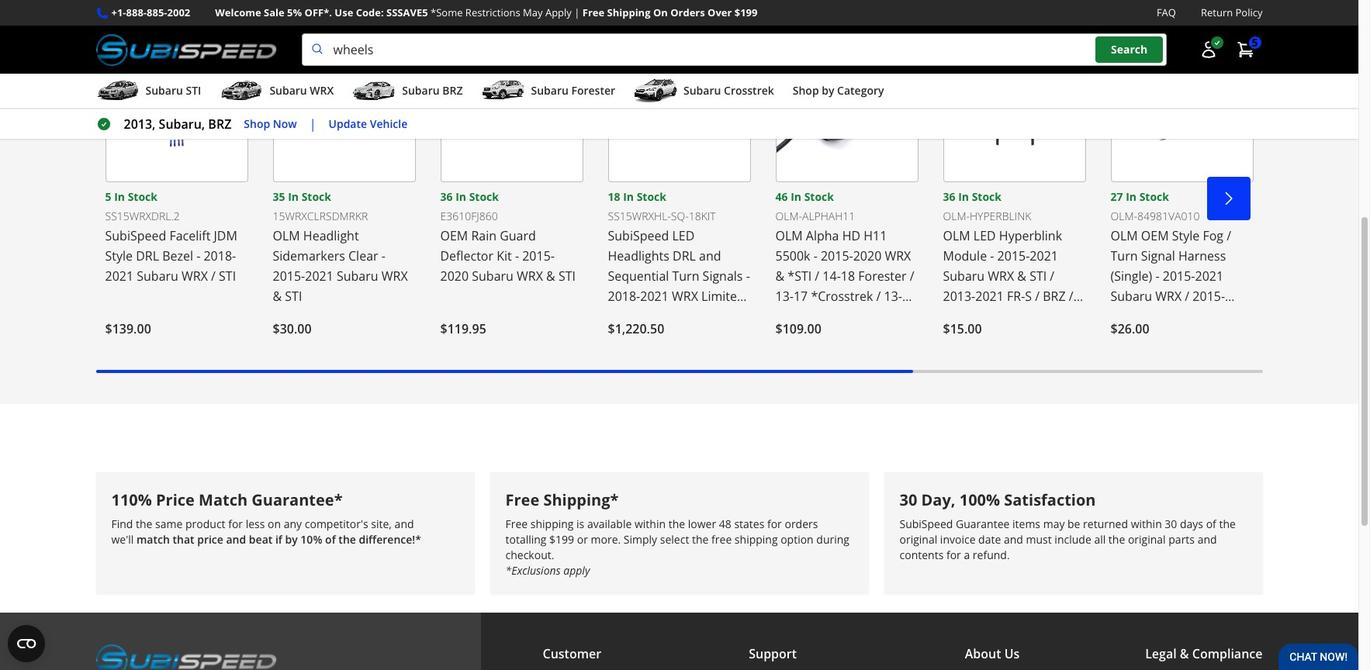 Task type: vqa. For each thing, say whether or not it's contained in the screenshot.
rightmost Interior.
no



Task type: locate. For each thing, give the bounding box(es) containing it.
sti up $30.00
[[285, 288, 302, 305]]

18 in stock ss15wrxhl-sq-18kit subispeed led headlights drl and sequential turn signals - 2018-2021 wrx limited / 2018-2021 sti
[[608, 189, 750, 325]]

subispeed facelift jdm style drl bezel - 2018-2021 subaru wrx / sti image
[[105, 30, 248, 182]]

subispeed inside '5 in stock ss15wrxdrl.2 subispeed facelift jdm style drl bezel - 2018- 2021 subaru wrx / sti'
[[105, 227, 166, 245]]

forester
[[572, 83, 615, 98], [859, 268, 907, 285], [1033, 308, 1081, 325]]

7 stock from the left
[[1140, 189, 1169, 204]]

2014
[[976, 369, 1004, 386]]

led down sq-
[[672, 227, 695, 245]]

- right the signals
[[746, 268, 750, 285]]

compliance
[[1193, 645, 1263, 662]]

stock for hyperblink
[[972, 189, 1002, 204]]

13- right *crosstrek
[[884, 288, 903, 305]]

46 in stock olm-alphah11 olm alpha hd h11 5500k - 2015-2020 wrx & *sti / 14-18 forester / 13-17 *crosstrek / 13-16 fr-s / 86 / brz
[[776, 189, 917, 325]]

5 down policy
[[1252, 35, 1258, 50]]

deflector
[[440, 248, 494, 265]]

1 vertical spatial of
[[325, 532, 336, 547]]

in for hyperblink
[[959, 189, 969, 204]]

1 vertical spatial by
[[285, 532, 298, 547]]

outback
[[1007, 369, 1056, 386]]

search input field
[[302, 33, 1167, 66]]

0 horizontal spatial |
[[309, 116, 316, 133]]

and left beat
[[226, 532, 246, 547]]

s down 17 at the right of the page
[[794, 308, 801, 325]]

be
[[1068, 517, 1081, 531]]

forester left a subaru crosstrek thumbnail image
[[572, 83, 615, 98]]

1 vertical spatial turn
[[672, 268, 700, 285]]

0 vertical spatial style
[[1172, 227, 1200, 245]]

0 horizontal spatial 18
[[608, 189, 620, 204]]

0 horizontal spatial 2017
[[983, 328, 1012, 345]]

$199 right the over
[[735, 5, 758, 19]]

1 horizontal spatial for
[[768, 517, 782, 531]]

0 vertical spatial of
[[1207, 517, 1217, 531]]

wrx inside 35 in stock 15wrxclrsdmrkr olm headlight sidemarkers clear - 2015-2021 subaru wrx & sti
[[382, 268, 408, 285]]

subaru inside 35 in stock 15wrxclrsdmrkr olm headlight sidemarkers clear - 2015-2021 subaru wrx & sti
[[337, 268, 378, 285]]

1 vertical spatial crosstrek
[[1015, 328, 1070, 345]]

- inside 27 in stock olm-84981va010 olm oem style fog / turn signal harness (single) - 2015-2021 subaru wrx / 2015- 2017 sti
[[1156, 268, 1160, 285]]

fr-
[[1007, 288, 1025, 305], [776, 308, 794, 325]]

stock for alphah11
[[804, 189, 834, 204]]

sti down "jdm"
[[219, 268, 236, 285]]

0 vertical spatial subispeed logo image
[[96, 33, 277, 66]]

0 vertical spatial 2013-
[[943, 288, 976, 305]]

fr- down *sti
[[776, 308, 794, 325]]

in up the 'ss15wrxhl-'
[[623, 189, 634, 204]]

1 vertical spatial 2017
[[983, 328, 1012, 345]]

0 horizontal spatial 86
[[812, 308, 826, 325]]

less
[[246, 517, 265, 531]]

olm- down 46
[[776, 209, 802, 224]]

stock inside 36 in stock e3610fj860 oem rain guard deflector kit - 2015- 2020 subaru wrx & sti
[[469, 189, 499, 204]]

shipping down states
[[735, 532, 778, 547]]

price
[[156, 490, 195, 511]]

2015- down sidemarkers in the top of the page
[[273, 268, 305, 285]]

in for oem
[[456, 189, 466, 204]]

0 horizontal spatial original
[[900, 532, 938, 547]]

36 inside 36 in stock e3610fj860 oem rain guard deflector kit - 2015- 2020 subaru wrx & sti
[[440, 189, 453, 204]]

brz up impreza
[[1043, 288, 1066, 305]]

1 86 from the left
[[812, 308, 826, 325]]

2 horizontal spatial subispeed
[[900, 517, 953, 531]]

wrx
[[310, 83, 334, 98], [885, 248, 911, 265], [182, 268, 208, 285], [382, 268, 408, 285], [517, 268, 543, 285], [988, 268, 1014, 285], [672, 288, 698, 305], [1156, 288, 1182, 305]]

2 vertical spatial free
[[506, 517, 528, 531]]

1 drl from the left
[[136, 248, 159, 265]]

0 horizontal spatial 36
[[440, 189, 453, 204]]

sti down (single)
[[1143, 308, 1160, 325]]

2 olm from the left
[[776, 227, 803, 245]]

2 horizontal spatial forester
[[1033, 308, 1081, 325]]

subispeed
[[105, 227, 166, 245], [608, 227, 669, 245], [900, 517, 953, 531]]

stock inside 18 in stock ss15wrxhl-sq-18kit subispeed led headlights drl and sequential turn signals - 2018-2021 wrx limited / 2018-2021 sti
[[637, 189, 667, 204]]

- inside '5 in stock ss15wrxdrl.2 subispeed facelift jdm style drl bezel - 2018- 2021 subaru wrx / sti'
[[196, 248, 200, 265]]

1 horizontal spatial $199
[[735, 5, 758, 19]]

86 down *crosstrek
[[812, 308, 826, 325]]

0 horizontal spatial subispeed
[[105, 227, 166, 245]]

1 horizontal spatial oem
[[1141, 227, 1169, 245]]

olm- for olm led hyperblink module - 2015-2021 subaru wrx & sti / 2013-2021 fr-s / brz / 86 / 2014-2018 forester / 2013-2017 crosstrek / 2012-2016 impreza / 2010-2014 outback
[[943, 209, 970, 224]]

6 stock from the left
[[972, 189, 1002, 204]]

sq-
[[671, 209, 689, 224]]

2013- up '2012-'
[[951, 328, 983, 345]]

the up match
[[136, 517, 152, 531]]

0 vertical spatial fr-
[[1007, 288, 1025, 305]]

3 olm- from the left
[[1111, 209, 1138, 224]]

/
[[1227, 227, 1232, 245], [211, 268, 216, 285], [815, 268, 820, 285], [910, 268, 915, 285], [1050, 268, 1055, 285], [877, 288, 881, 305], [1035, 288, 1040, 305], [1069, 288, 1074, 305], [1185, 288, 1190, 305], [608, 308, 613, 325], [804, 308, 808, 325], [829, 308, 834, 325], [961, 308, 965, 325], [943, 328, 948, 345], [1074, 328, 1078, 345], [1058, 349, 1062, 366]]

2 horizontal spatial for
[[947, 548, 961, 562]]

in up the ss15wrxdrl.2
[[114, 189, 125, 204]]

1 horizontal spatial 30
[[1165, 517, 1178, 531]]

5500k
[[776, 248, 811, 265]]

2 86 from the left
[[943, 308, 957, 325]]

a subaru brz thumbnail image image
[[353, 79, 396, 103]]

1 vertical spatial 2020
[[440, 268, 469, 285]]

$199 inside free shipping* free shipping is available within the lower 48 states for orders totalling $199 or more. simply select the free shipping option during checkout. *exclusions apply
[[550, 532, 574, 547]]

shop
[[793, 83, 819, 98], [244, 116, 270, 131]]

1 in from the left
[[114, 189, 125, 204]]

olm inside 36 in stock olm-hyperblink olm led hyperblink module - 2015-2021 subaru wrx & sti / 2013-2021 fr-s / brz / 86 / 2014-2018 forester / 2013-2017 crosstrek / 2012-2016 impreza / 2010-2014 outback
[[943, 227, 971, 245]]

returned
[[1083, 517, 1128, 531]]

oem up deflector
[[440, 227, 468, 245]]

brz down *crosstrek
[[837, 308, 860, 325]]

and up difference!*
[[395, 517, 414, 531]]

1 horizontal spatial s
[[1025, 288, 1032, 305]]

2017 up the 2016
[[983, 328, 1012, 345]]

sti
[[186, 83, 201, 98], [219, 268, 236, 285], [559, 268, 576, 285], [1030, 268, 1047, 285], [285, 288, 302, 305], [680, 308, 697, 325], [1143, 308, 1160, 325]]

a subaru crosstrek thumbnail image image
[[634, 79, 678, 103]]

drl down sq-
[[673, 248, 696, 265]]

olm- inside 46 in stock olm-alphah11 olm alpha hd h11 5500k - 2015-2020 wrx & *sti / 14-18 forester / 13-17 *crosstrek / 13-16 fr-s / 86 / brz
[[776, 209, 802, 224]]

1 stock from the left
[[128, 189, 158, 204]]

2 vertical spatial 2018-
[[616, 308, 648, 325]]

1 horizontal spatial crosstrek
[[1015, 328, 1070, 345]]

- inside 46 in stock olm-alphah11 olm alpha hd h11 5500k - 2015-2020 wrx & *sti / 14-18 forester / 13-17 *crosstrek / 13-16 fr-s / 86 / brz
[[814, 248, 818, 265]]

the down lower on the bottom right of page
[[692, 532, 709, 547]]

in for subispeed
[[114, 189, 125, 204]]

fr- inside 36 in stock olm-hyperblink olm led hyperblink module - 2015-2021 subaru wrx & sti / 2013-2021 fr-s / brz / 86 / 2014-2018 forester / 2013-2017 crosstrek / 2012-2016 impreza / 2010-2014 outback
[[1007, 288, 1025, 305]]

3 in from the left
[[456, 189, 466, 204]]

clear
[[348, 248, 378, 265]]

30 up parts
[[1165, 517, 1178, 531]]

forester right 2018
[[1033, 308, 1081, 325]]

3 olm from the left
[[943, 227, 971, 245]]

0 vertical spatial 30
[[900, 490, 918, 511]]

0 horizontal spatial for
[[228, 517, 243, 531]]

2 subispeed logo image from the top
[[96, 644, 277, 671]]

86 left 2014-
[[943, 308, 957, 325]]

signals
[[703, 268, 743, 285]]

1 original from the left
[[900, 532, 938, 547]]

olm up module
[[943, 227, 971, 245]]

0 vertical spatial shipping
[[531, 517, 574, 531]]

subaru inside 27 in stock olm-84981va010 olm oem style fog / turn signal harness (single) - 2015-2021 subaru wrx / 2015- 2017 sti
[[1111, 288, 1153, 305]]

subispeed down the day,
[[900, 517, 953, 531]]

- right the bezel
[[196, 248, 200, 265]]

stock inside 36 in stock olm-hyperblink olm led hyperblink module - 2015-2021 subaru wrx & sti / 2013-2021 fr-s / brz / 86 / 2014-2018 forester / 2013-2017 crosstrek / 2012-2016 impreza / 2010-2014 outback
[[972, 189, 1002, 204]]

in
[[114, 189, 125, 204], [288, 189, 299, 204], [456, 189, 466, 204], [623, 189, 634, 204], [791, 189, 802, 204], [959, 189, 969, 204], [1126, 189, 1137, 204]]

subaru sti
[[146, 83, 201, 98]]

in up e3610fj860
[[456, 189, 466, 204]]

subaru up vehicle
[[402, 83, 440, 98]]

and up the signals
[[699, 248, 721, 265]]

wrx inside 36 in stock e3610fj860 oem rain guard deflector kit - 2015- 2020 subaru wrx & sti
[[517, 268, 543, 285]]

subaru forester button
[[482, 77, 615, 108]]

35
[[273, 189, 285, 204]]

2002
[[167, 5, 190, 19]]

stock inside 35 in stock 15wrxclrsdmrkr olm headlight sidemarkers clear - 2015-2021 subaru wrx & sti
[[302, 189, 331, 204]]

2 stock from the left
[[302, 189, 331, 204]]

0 horizontal spatial crosstrek
[[724, 83, 774, 98]]

30
[[900, 490, 918, 511], [1165, 517, 1178, 531]]

select
[[660, 532, 689, 547]]

5 inside '5 in stock ss15wrxdrl.2 subispeed facelift jdm style drl bezel - 2018- 2021 subaru wrx / sti'
[[105, 189, 111, 204]]

6 in from the left
[[959, 189, 969, 204]]

$26.00
[[1111, 321, 1150, 338]]

1 horizontal spatial 2017
[[1111, 308, 1139, 325]]

legal & compliance
[[1146, 645, 1263, 662]]

olm up sidemarkers in the top of the page
[[273, 227, 300, 245]]

in inside 36 in stock e3610fj860 oem rain guard deflector kit - 2015- 2020 subaru wrx & sti
[[456, 189, 466, 204]]

in right 35
[[288, 189, 299, 204]]

|
[[574, 5, 580, 19], [309, 116, 316, 133]]

olm- up module
[[943, 209, 970, 224]]

2020
[[853, 248, 882, 265], [440, 268, 469, 285]]

subaru forester
[[531, 83, 615, 98]]

1 36 from the left
[[440, 189, 453, 204]]

for inside '30 day, 100% satisfaction subispeed guarantee items may be returned within 30 days of the original invoice date and must include all the original parts and contents for a refund.'
[[947, 548, 961, 562]]

items
[[1013, 517, 1041, 531]]

brz
[[443, 83, 463, 98], [208, 116, 232, 133], [1043, 288, 1066, 305], [837, 308, 860, 325]]

0 vertical spatial 2018-
[[204, 248, 236, 265]]

5 inside button
[[1252, 35, 1258, 50]]

885-
[[147, 5, 167, 19]]

stock up 84981va010
[[1140, 189, 1169, 204]]

- inside 18 in stock ss15wrxhl-sq-18kit subispeed led headlights drl and sequential turn signals - 2018-2021 wrx limited / 2018-2021 sti
[[746, 268, 750, 285]]

4 olm from the left
[[1111, 227, 1138, 245]]

that
[[173, 532, 194, 547]]

0 vertical spatial free
[[583, 5, 605, 19]]

stock up alphah11
[[804, 189, 834, 204]]

olm up 5500k
[[776, 227, 803, 245]]

1 horizontal spatial subispeed
[[608, 227, 669, 245]]

1 horizontal spatial 5
[[1252, 35, 1258, 50]]

in inside 18 in stock ss15wrxhl-sq-18kit subispeed led headlights drl and sequential turn signals - 2018-2021 wrx limited / 2018-2021 sti
[[623, 189, 634, 204]]

- down signal
[[1156, 268, 1160, 285]]

by right if
[[285, 532, 298, 547]]

subispeed logo image
[[96, 33, 277, 66], [96, 644, 277, 671]]

2010-
[[943, 369, 976, 386]]

wrx inside 46 in stock olm-alphah11 olm alpha hd h11 5500k - 2015-2020 wrx & *sti / 14-18 forester / 13-17 *crosstrek / 13-16 fr-s / 86 / brz
[[885, 248, 911, 265]]

fr- up 2018
[[1007, 288, 1025, 305]]

in for sq-
[[623, 189, 634, 204]]

1 vertical spatial $199
[[550, 532, 574, 547]]

original left parts
[[1128, 532, 1166, 547]]

forester up 16
[[859, 268, 907, 285]]

0 horizontal spatial olm-
[[776, 209, 802, 224]]

for inside free shipping* free shipping is available within the lower 48 states for orders totalling $199 or more. simply select the free shipping option during checkout. *exclusions apply
[[768, 517, 782, 531]]

$139.00
[[105, 321, 151, 338]]

shop inside dropdown button
[[793, 83, 819, 98]]

subaru inside 36 in stock olm-hyperblink olm led hyperblink module - 2015-2021 subaru wrx & sti / 2013-2021 fr-s / brz / 86 / 2014-2018 forester / 2013-2017 crosstrek / 2012-2016 impreza / 2010-2014 outback
[[943, 268, 985, 285]]

olm oem style fog / turn signal harness (single) - 2015-2021 subaru wrx / 2015-2017 sti image
[[1111, 30, 1254, 182]]

sti down "hyperblink"
[[1030, 268, 1047, 285]]

0 horizontal spatial oem
[[440, 227, 468, 245]]

0 horizontal spatial s
[[794, 308, 801, 325]]

open widget image
[[8, 626, 45, 663]]

1 horizontal spatial 18
[[841, 268, 855, 285]]

in inside 46 in stock olm-alphah11 olm alpha hd h11 5500k - 2015-2020 wrx & *sti / 14-18 forester / 13-17 *crosstrek / 13-16 fr-s / 86 / brz
[[791, 189, 802, 204]]

shop inside "link"
[[244, 116, 270, 131]]

apply
[[546, 5, 572, 19]]

0 vertical spatial s
[[1025, 288, 1032, 305]]

subaru brz
[[402, 83, 463, 98]]

5 stock from the left
[[804, 189, 834, 204]]

olm- inside 27 in stock olm-84981va010 olm oem style fog / turn signal harness (single) - 2015-2021 subaru wrx / 2015- 2017 sti
[[1111, 209, 1138, 224]]

36 up module
[[943, 189, 956, 204]]

s up 2018
[[1025, 288, 1032, 305]]

1 olm- from the left
[[776, 209, 802, 224]]

| right now
[[309, 116, 316, 133]]

shop left now
[[244, 116, 270, 131]]

1 vertical spatial style
[[105, 248, 133, 265]]

of down competitor's
[[325, 532, 336, 547]]

1 horizontal spatial 2020
[[853, 248, 882, 265]]

support
[[749, 645, 797, 662]]

2 drl from the left
[[673, 248, 696, 265]]

36 inside 36 in stock olm-hyperblink olm led hyperblink module - 2015-2021 subaru wrx & sti / 2013-2021 fr-s / brz / 86 / 2014-2018 forester / 2013-2017 crosstrek / 2012-2016 impreza / 2010-2014 outback
[[943, 189, 956, 204]]

1 vertical spatial 30
[[1165, 517, 1178, 531]]

in right 46
[[791, 189, 802, 204]]

2 36 from the left
[[943, 189, 956, 204]]

1 horizontal spatial shop
[[793, 83, 819, 98]]

5 for 5 in stock ss15wrxdrl.2 subispeed facelift jdm style drl bezel - 2018- 2021 subaru wrx / sti
[[105, 189, 111, 204]]

for inside the 'find the same product for less on any competitor's site, and we'll'
[[228, 517, 243, 531]]

stock for sq-
[[637, 189, 667, 204]]

2021
[[1030, 248, 1058, 265], [105, 268, 134, 285], [305, 268, 334, 285], [1195, 268, 1224, 285], [640, 288, 669, 305], [976, 288, 1004, 305], [648, 308, 677, 325]]

subispeed led headlights drl and sequential turn signals - 2018-2021 wrx limited / 2018-2021 sti image
[[608, 30, 751, 182]]

s inside 36 in stock olm-hyperblink olm led hyperblink module - 2015-2021 subaru wrx & sti / 2013-2021 fr-s / brz / 86 / 2014-2018 forester / 2013-2017 crosstrek / 2012-2016 impreza / 2010-2014 outback
[[1025, 288, 1032, 305]]

match
[[137, 532, 170, 547]]

/ inside 18 in stock ss15wrxhl-sq-18kit subispeed led headlights drl and sequential turn signals - 2018-2021 wrx limited / 2018-2021 sti
[[608, 308, 613, 325]]

within right returned
[[1131, 517, 1162, 531]]

1 subispeed logo image from the top
[[96, 33, 277, 66]]

2 horizontal spatial olm-
[[1111, 209, 1138, 224]]

and down days
[[1198, 532, 1217, 547]]

sale
[[264, 5, 285, 19]]

0 horizontal spatial turn
[[672, 268, 700, 285]]

hyperblink
[[970, 209, 1032, 224]]

sti left sequential
[[559, 268, 576, 285]]

brz inside 46 in stock olm-alphah11 olm alpha hd h11 5500k - 2015-2020 wrx & *sti / 14-18 forester / 13-17 *crosstrek / 13-16 fr-s / 86 / brz
[[837, 308, 860, 325]]

0 horizontal spatial fr-
[[776, 308, 794, 325]]

in inside '5 in stock ss15wrxdrl.2 subispeed facelift jdm style drl bezel - 2018- 2021 subaru wrx / sti'
[[114, 189, 125, 204]]

crosstrek down the search input field
[[724, 83, 774, 98]]

5 in from the left
[[791, 189, 802, 204]]

0 vertical spatial $199
[[735, 5, 758, 19]]

checkout.
[[506, 548, 554, 562]]

0 vertical spatial 2017
[[1111, 308, 1139, 325]]

stock up 15wrxclrsdmrkr
[[302, 189, 331, 204]]

a subaru wrx thumbnail image image
[[220, 79, 263, 103]]

the
[[136, 517, 152, 531], [669, 517, 685, 531], [1220, 517, 1236, 531], [339, 532, 356, 547], [692, 532, 709, 547], [1109, 532, 1126, 547]]

0 horizontal spatial 2020
[[440, 268, 469, 285]]

2020 inside 46 in stock olm-alphah11 olm alpha hd h11 5500k - 2015-2020 wrx & *sti / 14-18 forester / 13-17 *crosstrek / 13-16 fr-s / 86 / brz
[[853, 248, 882, 265]]

subaru down the bezel
[[137, 268, 178, 285]]

brz left a subaru forester thumbnail image
[[443, 83, 463, 98]]

2013,
[[124, 116, 156, 133]]

by inside dropdown button
[[822, 83, 835, 98]]

110% price match guarantee*
[[111, 490, 343, 511]]

stock up the 'ss15wrxhl-'
[[637, 189, 667, 204]]

s inside 46 in stock olm-alphah11 olm alpha hd h11 5500k - 2015-2020 wrx & *sti / 14-18 forester / 13-17 *crosstrek / 13-16 fr-s / 86 / brz
[[794, 308, 801, 325]]

36 up e3610fj860
[[440, 189, 453, 204]]

led inside 18 in stock ss15wrxhl-sq-18kit subispeed led headlights drl and sequential turn signals - 2018-2021 wrx limited / 2018-2021 sti
[[672, 227, 695, 245]]

1 horizontal spatial 36
[[943, 189, 956, 204]]

1 horizontal spatial led
[[974, 227, 996, 245]]

style inside '5 in stock ss15wrxdrl.2 subispeed facelift jdm style drl bezel - 2018- 2021 subaru wrx / sti'
[[105, 248, 133, 265]]

simply
[[624, 532, 657, 547]]

888-
[[126, 5, 147, 19]]

stock for subispeed
[[128, 189, 158, 204]]

1 horizontal spatial of
[[1207, 517, 1217, 531]]

1 vertical spatial 5
[[105, 189, 111, 204]]

stock inside '5 in stock ss15wrxdrl.2 subispeed facelift jdm style drl bezel - 2018- 2021 subaru wrx / sti'
[[128, 189, 158, 204]]

1 vertical spatial s
[[794, 308, 801, 325]]

- right clear
[[382, 248, 386, 265]]

led
[[672, 227, 695, 245], [974, 227, 996, 245]]

1 vertical spatial 18
[[841, 268, 855, 285]]

0 horizontal spatial forester
[[572, 83, 615, 98]]

2 13- from the left
[[884, 288, 903, 305]]

13-
[[776, 288, 794, 305], [884, 288, 903, 305]]

4 stock from the left
[[637, 189, 667, 204]]

& inside 36 in stock e3610fj860 oem rain guard deflector kit - 2015- 2020 subaru wrx & sti
[[546, 268, 555, 285]]

olm led hyperblink module - 2015-2021 subaru wrx & sti / 2013-2021 fr-s / brz / 86 / 2014-2018 forester / 2013-2017 crosstrek / 2012-2016 impreza / 2010-2014 outback image
[[943, 30, 1086, 182]]

7 in from the left
[[1126, 189, 1137, 204]]

subaru down clear
[[337, 268, 378, 285]]

in inside 27 in stock olm-84981va010 olm oem style fog / turn signal harness (single) - 2015-2021 subaru wrx / 2015- 2017 sti
[[1126, 189, 1137, 204]]

style down the ss15wrxdrl.2
[[105, 248, 133, 265]]

2 within from the left
[[1131, 517, 1162, 531]]

- right "kit" at the top
[[515, 248, 519, 265]]

1 led from the left
[[672, 227, 695, 245]]

or
[[577, 532, 588, 547]]

2 oem from the left
[[1141, 227, 1169, 245]]

1 horizontal spatial turn
[[1111, 248, 1138, 265]]

2015- down signal
[[1163, 268, 1196, 285]]

(single)
[[1111, 268, 1153, 285]]

1 horizontal spatial original
[[1128, 532, 1166, 547]]

1 vertical spatial shop
[[244, 116, 270, 131]]

2 original from the left
[[1128, 532, 1166, 547]]

for right states
[[768, 517, 782, 531]]

0 horizontal spatial drl
[[136, 248, 159, 265]]

2021 inside 27 in stock olm-84981va010 olm oem style fog / turn signal harness (single) - 2015-2021 subaru wrx / 2015- 2017 sti
[[1195, 268, 1224, 285]]

2 in from the left
[[288, 189, 299, 204]]

48
[[719, 517, 732, 531]]

0 horizontal spatial 5
[[105, 189, 111, 204]]

olm for olm oem style fog / turn signal harness (single) - 2015-2021 subaru wrx / 2015- 2017 sti
[[1111, 227, 1138, 245]]

turn up (single)
[[1111, 248, 1138, 265]]

olm inside 46 in stock olm-alphah11 olm alpha hd h11 5500k - 2015-2020 wrx & *sti / 14-18 forester / 13-17 *crosstrek / 13-16 fr-s / 86 / brz
[[776, 227, 803, 245]]

1 horizontal spatial 13-
[[884, 288, 903, 305]]

oem up signal
[[1141, 227, 1169, 245]]

oem rain guard deflector kit - 2015-2020 subaru wrx & sti image
[[440, 30, 583, 182]]

stock inside 27 in stock olm-84981va010 olm oem style fog / turn signal harness (single) - 2015-2021 subaru wrx / 2015- 2017 sti
[[1140, 189, 1169, 204]]

shop for shop by category
[[793, 83, 819, 98]]

+1-888-885-2002
[[111, 5, 190, 19]]

customer
[[543, 645, 601, 662]]

guard
[[500, 227, 536, 245]]

1 vertical spatial shipping
[[735, 532, 778, 547]]

1 vertical spatial subispeed logo image
[[96, 644, 277, 671]]

of inside '30 day, 100% satisfaction subispeed guarantee items may be returned within 30 days of the original invoice date and must include all the original parts and contents for a refund.'
[[1207, 517, 1217, 531]]

0 horizontal spatial led
[[672, 227, 695, 245]]

2017 inside 36 in stock olm-hyperblink olm led hyperblink module - 2015-2021 subaru wrx & sti / 2013-2021 fr-s / brz / 86 / 2014-2018 forester / 2013-2017 crosstrek / 2012-2016 impreza / 2010-2014 outback
[[983, 328, 1012, 345]]

crosstrek
[[724, 83, 774, 98], [1015, 328, 1070, 345]]

stock up the ss15wrxdrl.2
[[128, 189, 158, 204]]

button image
[[1199, 40, 1218, 59]]

style inside 27 in stock olm-84981va010 olm oem style fog / turn signal harness (single) - 2015-2021 subaru wrx / 2015- 2017 sti
[[1172, 227, 1200, 245]]

more.
[[591, 532, 621, 547]]

$30.00
[[273, 321, 312, 338]]

style up harness
[[1172, 227, 1200, 245]]

0 horizontal spatial $199
[[550, 532, 574, 547]]

1 horizontal spatial drl
[[673, 248, 696, 265]]

guarantee
[[956, 517, 1010, 531]]

in right 27
[[1126, 189, 1137, 204]]

olm- inside 36 in stock olm-hyperblink olm led hyperblink module - 2015-2021 subaru wrx & sti / 2013-2021 fr-s / brz / 86 / 2014-2018 forester / 2013-2017 crosstrek / 2012-2016 impreza / 2010-2014 outback
[[943, 209, 970, 224]]

ss15wrxdrl.2
[[105, 209, 180, 224]]

3 stock from the left
[[469, 189, 499, 204]]

by left category
[[822, 83, 835, 98]]

- right module
[[990, 248, 994, 265]]

refund.
[[973, 548, 1010, 562]]

2016
[[976, 349, 1004, 366]]

1 horizontal spatial forester
[[859, 268, 907, 285]]

subaru down "kit" at the top
[[472, 268, 514, 285]]

1 horizontal spatial within
[[1131, 517, 1162, 531]]

the right days
[[1220, 517, 1236, 531]]

olm down 27
[[1111, 227, 1138, 245]]

2013- up 2014-
[[943, 288, 976, 305]]

& inside 46 in stock olm-alphah11 olm alpha hd h11 5500k - 2015-2020 wrx & *sti / 14-18 forester / 13-17 *crosstrek / 13-16 fr-s / 86 / brz
[[776, 268, 785, 285]]

0 vertical spatial 18
[[608, 189, 620, 204]]

| right apply
[[574, 5, 580, 19]]

0 vertical spatial by
[[822, 83, 835, 98]]

olm for olm led hyperblink module - 2015-2021 subaru wrx & sti / 2013-2021 fr-s / brz / 86 / 2014-2018 forester / 2013-2017 crosstrek / 2012-2016 impreza / 2010-2014 outback
[[943, 227, 971, 245]]

crosstrek up impreza
[[1015, 328, 1070, 345]]

18 up the 'ss15wrxhl-'
[[608, 189, 620, 204]]

1 within from the left
[[635, 517, 666, 531]]

2 vertical spatial forester
[[1033, 308, 1081, 325]]

0 vertical spatial crosstrek
[[724, 83, 774, 98]]

1 oem from the left
[[440, 227, 468, 245]]

states
[[734, 517, 765, 531]]

stock up hyperblink
[[972, 189, 1002, 204]]

subispeed down the ss15wrxdrl.2
[[105, 227, 166, 245]]

0 horizontal spatial style
[[105, 248, 133, 265]]

30 left the day,
[[900, 490, 918, 511]]

36
[[440, 189, 453, 204], [943, 189, 956, 204]]

1 vertical spatial free
[[506, 490, 540, 511]]

0 horizontal spatial shop
[[244, 116, 270, 131]]

*some restrictions may apply | free shipping on orders over $199
[[431, 5, 758, 19]]

*sti
[[788, 268, 812, 285]]

0 horizontal spatial 30
[[900, 490, 918, 511]]

2021 inside 35 in stock 15wrxclrsdmrkr olm headlight sidemarkers clear - 2015-2021 subaru wrx & sti
[[305, 268, 334, 285]]

subispeed inside '30 day, 100% satisfaction subispeed guarantee items may be returned within 30 days of the original invoice date and must include all the original parts and contents for a refund.'
[[900, 517, 953, 531]]

wrx inside dropdown button
[[310, 83, 334, 98]]

hd
[[843, 227, 861, 245]]

wrx inside 18 in stock ss15wrxhl-sq-18kit subispeed led headlights drl and sequential turn signals - 2018-2021 wrx limited / 2018-2021 sti
[[672, 288, 698, 305]]

1 horizontal spatial olm-
[[943, 209, 970, 224]]

0 vertical spatial |
[[574, 5, 580, 19]]

subispeed for 30
[[900, 517, 953, 531]]

of right days
[[1207, 517, 1217, 531]]

- down alpha
[[814, 248, 818, 265]]

turn left the signals
[[672, 268, 700, 285]]

2015- down guard
[[522, 248, 555, 265]]

2020 down h11
[[853, 248, 882, 265]]

1 vertical spatial fr-
[[776, 308, 794, 325]]

27 in stock olm-84981va010 olm oem style fog / turn signal harness (single) - 2015-2021 subaru wrx / 2015- 2017 sti
[[1111, 189, 1232, 325]]

sti up subaru,
[[186, 83, 201, 98]]

day,
[[922, 490, 956, 511]]

same
[[155, 517, 183, 531]]

2012-
[[943, 349, 976, 366]]

1 horizontal spatial fr-
[[1007, 288, 1025, 305]]

1 13- from the left
[[776, 288, 794, 305]]

*exclusions
[[506, 563, 561, 578]]

0 vertical spatial 2020
[[853, 248, 882, 265]]

wrx inside 27 in stock olm-84981va010 olm oem style fog / turn signal harness (single) - 2015-2021 subaru wrx / 2015- 2017 sti
[[1156, 288, 1182, 305]]

2 olm- from the left
[[943, 209, 970, 224]]

headlights
[[608, 248, 670, 265]]

0 vertical spatial 5
[[1252, 35, 1258, 50]]

2018-
[[204, 248, 236, 265], [608, 288, 640, 305], [616, 308, 648, 325]]

4 in from the left
[[623, 189, 634, 204]]

1 olm from the left
[[273, 227, 300, 245]]

olm inside 35 in stock 15wrxclrsdmrkr olm headlight sidemarkers clear - 2015-2021 subaru wrx & sti
[[273, 227, 300, 245]]

facelift
[[169, 227, 211, 245]]

olm-
[[776, 209, 802, 224], [943, 209, 970, 224], [1111, 209, 1138, 224]]

0 vertical spatial forester
[[572, 83, 615, 98]]

18 up *crosstrek
[[841, 268, 855, 285]]

0 horizontal spatial 13-
[[776, 288, 794, 305]]

may
[[1044, 517, 1065, 531]]

1 horizontal spatial style
[[1172, 227, 1200, 245]]

1 horizontal spatial by
[[822, 83, 835, 98]]

for left less
[[228, 517, 243, 531]]

2 led from the left
[[974, 227, 996, 245]]



Task type: describe. For each thing, give the bounding box(es) containing it.
drl inside '5 in stock ss15wrxdrl.2 subispeed facelift jdm style drl bezel - 2018- 2021 subaru wrx / sti'
[[136, 248, 159, 265]]

36 for hyperblink
[[943, 189, 956, 204]]

update vehicle button
[[329, 115, 408, 133]]

shop for shop now
[[244, 116, 270, 131]]

- inside 35 in stock 15wrxclrsdmrkr olm headlight sidemarkers clear - 2015-2021 subaru wrx & sti
[[382, 248, 386, 265]]

subaru inside dropdown button
[[531, 83, 569, 98]]

sequential
[[608, 268, 669, 285]]

policy
[[1236, 5, 1263, 19]]

free
[[712, 532, 732, 547]]

price
[[197, 532, 223, 547]]

& for led
[[1018, 268, 1027, 285]]

the up select
[[669, 517, 685, 531]]

2015- inside 46 in stock olm-alphah11 olm alpha hd h11 5500k - 2015-2020 wrx & *sti / 14-18 forester / 13-17 *crosstrek / 13-16 fr-s / 86 / brz
[[821, 248, 853, 265]]

subaru wrx button
[[220, 77, 334, 108]]

100%
[[960, 490, 1000, 511]]

and inside the 'find the same product for less on any competitor's site, and we'll'
[[395, 517, 414, 531]]

within inside '30 day, 100% satisfaction subispeed guarantee items may be returned within 30 days of the original invoice date and must include all the original parts and contents for a refund.'
[[1131, 517, 1162, 531]]

about
[[965, 645, 1002, 662]]

86 inside 36 in stock olm-hyperblink olm led hyperblink module - 2015-2021 subaru wrx & sti / 2013-2021 fr-s / brz / 86 / 2014-2018 forester / 2013-2017 crosstrek / 2012-2016 impreza / 2010-2014 outback
[[943, 308, 957, 325]]

46
[[776, 189, 788, 204]]

olm- for olm alpha hd h11 5500k - 2015-2020 wrx & *sti / 14-18 forester / 13-17 *crosstrek / 13-16 fr-s / 86 / brz
[[776, 209, 802, 224]]

subaru inside 36 in stock e3610fj860 oem rain guard deflector kit - 2015- 2020 subaru wrx & sti
[[472, 268, 514, 285]]

oem inside 27 in stock olm-84981va010 olm oem style fog / turn signal harness (single) - 2015-2021 subaru wrx / 2015- 2017 sti
[[1141, 227, 1169, 245]]

1 vertical spatial 2013-
[[951, 328, 983, 345]]

sti inside '5 in stock ss15wrxdrl.2 subispeed facelift jdm style drl bezel - 2018- 2021 subaru wrx / sti'
[[219, 268, 236, 285]]

1 horizontal spatial |
[[574, 5, 580, 19]]

invoice
[[940, 532, 976, 547]]

difference!*
[[359, 532, 421, 547]]

sti inside dropdown button
[[186, 83, 201, 98]]

site,
[[371, 517, 392, 531]]

legal
[[1146, 645, 1177, 662]]

update
[[329, 116, 367, 131]]

the right the "all"
[[1109, 532, 1126, 547]]

forester inside 46 in stock olm-alphah11 olm alpha hd h11 5500k - 2015-2020 wrx & *sti / 14-18 forester / 13-17 *crosstrek / 13-16 fr-s / 86 / brz
[[859, 268, 907, 285]]

crosstrek inside 36 in stock olm-hyperblink olm led hyperblink module - 2015-2021 subaru wrx & sti / 2013-2021 fr-s / brz / 86 / 2014-2018 forester / 2013-2017 crosstrek / 2012-2016 impreza / 2010-2014 outback
[[1015, 328, 1070, 345]]

forester inside subaru forester dropdown button
[[572, 83, 615, 98]]

forester inside 36 in stock olm-hyperblink olm led hyperblink module - 2015-2021 subaru wrx & sti / 2013-2021 fr-s / brz / 86 / 2014-2018 forester / 2013-2017 crosstrek / 2012-2016 impreza / 2010-2014 outback
[[1033, 308, 1081, 325]]

olm alpha hd h11 5500k - 2015-2020 wrx & *sti / 14-18 forester / 13-17 *crosstrek / 13-16 fr-s / 86 / brz image
[[776, 30, 918, 182]]

off*.
[[305, 5, 332, 19]]

olm- for olm oem style fog / turn signal harness (single) - 2015-2021 subaru wrx / 2015- 2017 sti
[[1111, 209, 1138, 224]]

kit
[[497, 248, 512, 265]]

satisfaction
[[1004, 490, 1096, 511]]

0 horizontal spatial by
[[285, 532, 298, 547]]

2018
[[1001, 308, 1029, 325]]

faq link
[[1157, 5, 1176, 21]]

welcome
[[215, 5, 261, 19]]

in for olm
[[288, 189, 299, 204]]

1 vertical spatial |
[[309, 116, 316, 133]]

lower
[[688, 517, 716, 531]]

36 in stock olm-hyperblink olm led hyperblink module - 2015-2021 subaru wrx & sti / 2013-2021 fr-s / brz / 86 / 2014-2018 forester / 2013-2017 crosstrek / 2012-2016 impreza / 2010-2014 outback
[[943, 189, 1081, 386]]

0 horizontal spatial of
[[325, 532, 336, 547]]

a subaru sti thumbnail image image
[[96, 79, 139, 103]]

limited
[[702, 288, 745, 305]]

subispeed for 5
[[105, 227, 166, 245]]

- inside 36 in stock e3610fj860 oem rain guard deflector kit - 2015- 2020 subaru wrx & sti
[[515, 248, 519, 265]]

wrx inside 36 in stock olm-hyperblink olm led hyperblink module - 2015-2021 subaru wrx & sti / 2013-2021 fr-s / brz / 86 / 2014-2018 forester / 2013-2017 crosstrek / 2012-2016 impreza / 2010-2014 outback
[[988, 268, 1014, 285]]

brz inside dropdown button
[[443, 83, 463, 98]]

the down competitor's
[[339, 532, 356, 547]]

*some
[[431, 5, 463, 19]]

2015- inside 35 in stock 15wrxclrsdmrkr olm headlight sidemarkers clear - 2015-2021 subaru wrx & sti
[[273, 268, 305, 285]]

style for harness
[[1172, 227, 1200, 245]]

brz right subaru,
[[208, 116, 232, 133]]

16
[[903, 288, 917, 305]]

now
[[273, 116, 297, 131]]

return policy
[[1201, 5, 1263, 19]]

1 vertical spatial 2018-
[[608, 288, 640, 305]]

rain
[[471, 227, 497, 245]]

if
[[275, 532, 282, 547]]

orders
[[671, 5, 705, 19]]

& inside 35 in stock 15wrxclrsdmrkr olm headlight sidemarkers clear - 2015-2021 subaru wrx & sti
[[273, 288, 282, 305]]

turn inside 18 in stock ss15wrxhl-sq-18kit subispeed led headlights drl and sequential turn signals - 2018-2021 wrx limited / 2018-2021 sti
[[672, 268, 700, 285]]

subaru inside '5 in stock ss15wrxdrl.2 subispeed facelift jdm style drl bezel - 2018- 2021 subaru wrx / sti'
[[137, 268, 178, 285]]

sti inside 18 in stock ss15wrxhl-sq-18kit subispeed led headlights drl and sequential turn signals - 2018-2021 wrx limited / 2018-2021 sti
[[680, 308, 697, 325]]

free shipping* free shipping is available within the lower 48 states for orders totalling $199 or more. simply select the free shipping option during checkout. *exclusions apply
[[506, 490, 850, 578]]

subaru crosstrek
[[684, 83, 774, 98]]

fr- inside 46 in stock olm-alphah11 olm alpha hd h11 5500k - 2015-2020 wrx & *sti / 14-18 forester / 13-17 *crosstrek / 13-16 fr-s / 86 / brz
[[776, 308, 794, 325]]

subaru up now
[[270, 83, 307, 98]]

shipping
[[607, 5, 651, 19]]

find
[[111, 517, 133, 531]]

apply
[[564, 563, 590, 578]]

subaru right a subaru crosstrek thumbnail image
[[684, 83, 721, 98]]

2015- down harness
[[1193, 288, 1225, 305]]

18kit
[[689, 209, 716, 224]]

parts
[[1169, 532, 1195, 547]]

18 inside 46 in stock olm-alphah11 olm alpha hd h11 5500k - 2015-2020 wrx & *sti / 14-18 forester / 13-17 *crosstrek / 13-16 fr-s / 86 / brz
[[841, 268, 855, 285]]

wrx inside '5 in stock ss15wrxdrl.2 subispeed facelift jdm style drl bezel - 2018- 2021 subaru wrx / sti'
[[182, 268, 208, 285]]

& for guard
[[546, 268, 555, 285]]

find the same product for less on any competitor's site, and we'll
[[111, 517, 414, 547]]

stock for 84981va010
[[1140, 189, 1169, 204]]

2015- inside 36 in stock olm-hyperblink olm led hyperblink module - 2015-2021 subaru wrx & sti / 2013-2021 fr-s / brz / 86 / 2014-2018 forester / 2013-2017 crosstrek / 2012-2016 impreza / 2010-2014 outback
[[998, 248, 1030, 265]]

must
[[1026, 532, 1052, 547]]

subaru brz button
[[353, 77, 463, 108]]

sti inside 36 in stock olm-hyperblink olm led hyperblink module - 2015-2021 subaru wrx & sti / 2013-2021 fr-s / brz / 86 / 2014-2018 forester / 2013-2017 crosstrek / 2012-2016 impreza / 2010-2014 outback
[[1030, 268, 1047, 285]]

18 inside 18 in stock ss15wrxhl-sq-18kit subispeed led headlights drl and sequential turn signals - 2018-2021 wrx limited / 2018-2021 sti
[[608, 189, 620, 204]]

turn inside 27 in stock olm-84981va010 olm oem style fog / turn signal harness (single) - 2015-2021 subaru wrx / 2015- 2017 sti
[[1111, 248, 1138, 265]]

2015- inside 36 in stock e3610fj860 oem rain guard deflector kit - 2015- 2020 subaru wrx & sti
[[522, 248, 555, 265]]

2017 inside 27 in stock olm-84981va010 olm oem style fog / turn signal harness (single) - 2015-2021 subaru wrx / 2015- 2017 sti
[[1111, 308, 1139, 325]]

style for 2021
[[105, 248, 133, 265]]

brz inside 36 in stock olm-hyperblink olm led hyperblink module - 2015-2021 subaru wrx & sti / 2013-2021 fr-s / brz / 86 / 2014-2018 forester / 2013-2017 crosstrek / 2012-2016 impreza / 2010-2014 outback
[[1043, 288, 1066, 305]]

contents
[[900, 548, 944, 562]]

led inside 36 in stock olm-hyperblink olm led hyperblink module - 2015-2021 subaru wrx & sti / 2013-2021 fr-s / brz / 86 / 2014-2018 forester / 2013-2017 crosstrek / 2012-2016 impreza / 2010-2014 outback
[[974, 227, 996, 245]]

stock for olm
[[302, 189, 331, 204]]

and inside 18 in stock ss15wrxhl-sq-18kit subispeed led headlights drl and sequential turn signals - 2018-2021 wrx limited / 2018-2021 sti
[[699, 248, 721, 265]]

vehicle
[[370, 116, 408, 131]]

1 horizontal spatial shipping
[[735, 532, 778, 547]]

orders
[[785, 517, 818, 531]]

15wrxclrsdmrkr
[[273, 209, 368, 224]]

search
[[1111, 42, 1148, 57]]

module
[[943, 248, 987, 265]]

sti inside 27 in stock olm-84981va010 olm oem style fog / turn signal harness (single) - 2015-2021 subaru wrx / 2015- 2017 sti
[[1143, 308, 1160, 325]]

olm for olm alpha hd h11 5500k - 2015-2020 wrx & *sti / 14-18 forester / 13-17 *crosstrek / 13-16 fr-s / 86 / brz
[[776, 227, 803, 245]]

oem inside 36 in stock e3610fj860 oem rain guard deflector kit - 2015- 2020 subaru wrx & sti
[[440, 227, 468, 245]]

*crosstrek
[[811, 288, 873, 305]]

over
[[708, 5, 732, 19]]

86 inside 46 in stock olm-alphah11 olm alpha hd h11 5500k - 2015-2020 wrx & *sti / 14-18 forester / 13-17 *crosstrek / 13-16 fr-s / 86 / brz
[[812, 308, 826, 325]]

& for alpha
[[776, 268, 785, 285]]

2021 inside '5 in stock ss15wrxdrl.2 subispeed facelift jdm style drl bezel - 2018- 2021 subaru wrx / sti'
[[105, 268, 134, 285]]

35 in stock 15wrxclrsdmrkr olm headlight sidemarkers clear - 2015-2021 subaru wrx & sti
[[273, 189, 408, 305]]

restrictions
[[466, 5, 521, 19]]

totalling
[[506, 532, 547, 547]]

110%
[[111, 490, 152, 511]]

in for alphah11
[[791, 189, 802, 204]]

and down items
[[1004, 532, 1024, 547]]

shop now link
[[244, 115, 297, 133]]

2014-
[[968, 308, 1001, 325]]

0 horizontal spatial shipping
[[531, 517, 574, 531]]

harness
[[1179, 248, 1226, 265]]

subispeed inside 18 in stock ss15wrxhl-sq-18kit subispeed led headlights drl and sequential turn signals - 2018-2021 wrx limited / 2018-2021 sti
[[608, 227, 669, 245]]

sti inside 36 in stock e3610fj860 oem rain guard deflector kit - 2015- 2020 subaru wrx & sti
[[559, 268, 576, 285]]

2020 inside 36 in stock e3610fj860 oem rain guard deflector kit - 2015- 2020 subaru wrx & sti
[[440, 268, 469, 285]]

5%
[[287, 5, 302, 19]]

2018- inside '5 in stock ss15wrxdrl.2 subispeed facelift jdm style drl bezel - 2018- 2021 subaru wrx / sti'
[[204, 248, 236, 265]]

+1-888-885-2002 link
[[111, 5, 190, 21]]

/ inside '5 in stock ss15wrxdrl.2 subispeed facelift jdm style drl bezel - 2018- 2021 subaru wrx / sti'
[[211, 268, 216, 285]]

e3610fj860
[[440, 209, 498, 224]]

$1,220.50
[[608, 321, 665, 338]]

use
[[335, 5, 353, 19]]

within inside free shipping* free shipping is available within the lower 48 states for orders totalling $199 or more. simply select the free shipping option during checkout. *exclusions apply
[[635, 517, 666, 531]]

search button
[[1096, 37, 1164, 63]]

the inside the 'find the same product for less on any competitor's site, and we'll'
[[136, 517, 152, 531]]

stock for oem
[[469, 189, 499, 204]]

drl inside 18 in stock ss15wrxhl-sq-18kit subispeed led headlights drl and sequential turn signals - 2018-2021 wrx limited / 2018-2021 sti
[[673, 248, 696, 265]]

any
[[284, 517, 302, 531]]

shipping*
[[544, 490, 619, 511]]

crosstrek inside dropdown button
[[724, 83, 774, 98]]

sidemarkers
[[273, 248, 345, 265]]

- inside 36 in stock olm-hyperblink olm led hyperblink module - 2015-2021 subaru wrx & sti / 2013-2021 fr-s / brz / 86 / 2014-2018 forester / 2013-2017 crosstrek / 2012-2016 impreza / 2010-2014 outback
[[990, 248, 994, 265]]

$119.95
[[440, 321, 486, 338]]

a subaru forester thumbnail image image
[[482, 79, 525, 103]]

5 in stock ss15wrxdrl.2 subispeed facelift jdm style drl bezel - 2018- 2021 subaru wrx / sti
[[105, 189, 237, 285]]

in for 84981va010
[[1126, 189, 1137, 204]]

36 for oem
[[440, 189, 453, 204]]

alpha
[[806, 227, 839, 245]]

+1-
[[111, 5, 126, 19]]

alphah11
[[802, 209, 855, 224]]

14-
[[823, 268, 841, 285]]

welcome sale 5% off*. use code: sssave5
[[215, 5, 428, 19]]

sti inside 35 in stock 15wrxclrsdmrkr olm headlight sidemarkers clear - 2015-2021 subaru wrx & sti
[[285, 288, 302, 305]]

category
[[837, 83, 884, 98]]

5 for 5
[[1252, 35, 1258, 50]]

subaru up 2013, subaru, brz
[[146, 83, 183, 98]]

subaru crosstrek button
[[634, 77, 774, 108]]

olm headlight sidemarkers clear - 2015-2021 subaru wrx & sti image
[[273, 30, 416, 182]]

10%
[[301, 532, 322, 547]]

competitor's
[[305, 517, 368, 531]]

fog
[[1203, 227, 1224, 245]]



